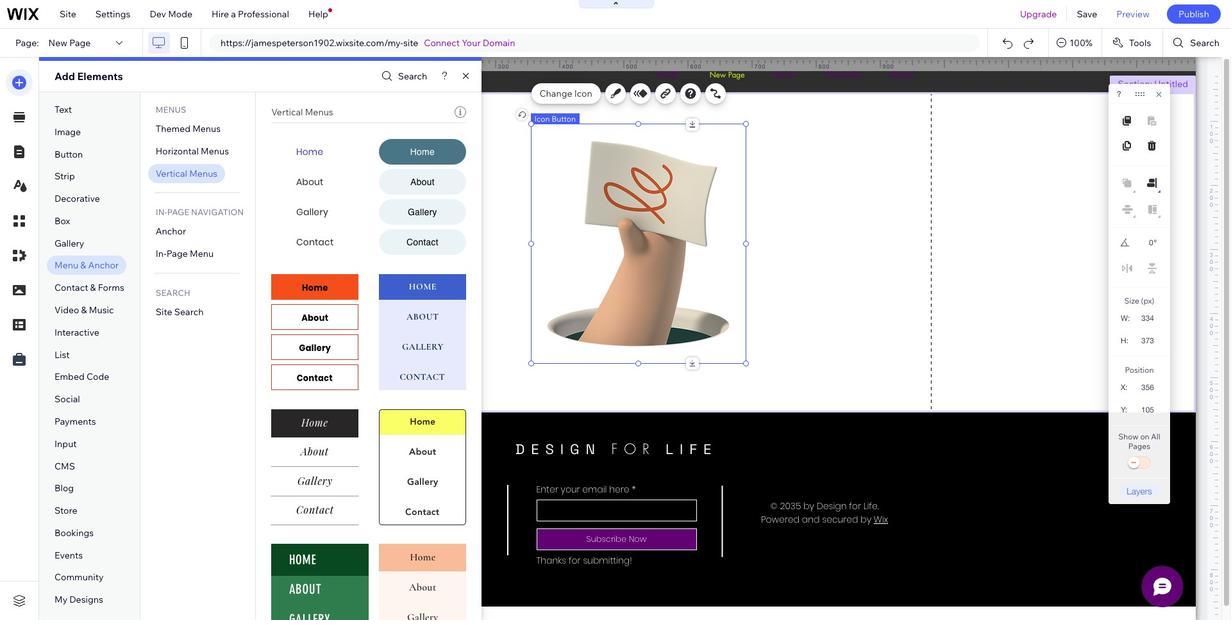Task type: vqa. For each thing, say whether or not it's contained in the screenshot.
Section: Untitled
yes



Task type: locate. For each thing, give the bounding box(es) containing it.
icon
[[575, 88, 593, 99], [535, 114, 550, 124]]

1 vertical spatial in-
[[156, 248, 167, 260]]

in- for in-page navigation
[[156, 207, 167, 218]]

horizontal
[[156, 145, 199, 157]]

my
[[55, 595, 67, 606]]

in- up in-page menu
[[156, 207, 167, 218]]

search
[[1191, 37, 1220, 49], [398, 71, 427, 82], [156, 288, 190, 298], [174, 307, 204, 318]]

anchor up in-page menu
[[156, 226, 186, 238]]

x:
[[1121, 384, 1128, 393]]

image
[[55, 126, 81, 138]]

https://jamespeterson1902.wixsite.com/my-
[[221, 37, 403, 49]]

2 vertical spatial &
[[81, 305, 87, 316]]

& right video
[[81, 305, 87, 316]]

y:
[[1121, 406, 1128, 415]]

0 horizontal spatial vertical menus
[[156, 168, 218, 179]]

payments
[[55, 416, 96, 428]]

2 vertical spatial page
[[167, 248, 188, 260]]

0 vertical spatial site
[[60, 8, 76, 20]]

site
[[60, 8, 76, 20], [156, 307, 172, 318]]

page for new page
[[69, 37, 91, 49]]

1 horizontal spatial vertical menus
[[272, 106, 333, 118]]

section:
[[1118, 78, 1153, 90]]

dev mode
[[150, 8, 193, 20]]

1 horizontal spatial button
[[552, 114, 576, 124]]

& left the forms
[[90, 282, 96, 294]]

save button
[[1068, 0, 1107, 28]]

0 horizontal spatial anchor
[[88, 260, 119, 272]]

themed menus
[[156, 123, 221, 135]]

1 horizontal spatial icon
[[575, 88, 593, 99]]

site down in-page menu
[[156, 307, 172, 318]]

0 vertical spatial page
[[69, 37, 91, 49]]

in- down 'in-page navigation' on the left of the page
[[156, 248, 167, 260]]

1 in- from the top
[[156, 207, 167, 218]]

1 vertical spatial vertical menus
[[156, 168, 218, 179]]

blog
[[55, 483, 74, 495]]

1 horizontal spatial anchor
[[156, 226, 186, 238]]

0 horizontal spatial menu
[[55, 260, 78, 272]]

& for contact
[[90, 282, 96, 294]]

switch
[[1127, 455, 1153, 473]]

1 horizontal spatial search button
[[1164, 29, 1232, 57]]

0 vertical spatial button
[[552, 114, 576, 124]]

dev
[[150, 8, 166, 20]]

pages
[[1129, 442, 1151, 452]]

1 horizontal spatial site
[[156, 307, 172, 318]]

site up new page
[[60, 8, 76, 20]]

100%
[[1070, 37, 1093, 49]]

video & music
[[55, 305, 114, 316]]

in-page navigation
[[156, 207, 244, 218]]

button down change icon
[[552, 114, 576, 124]]

300
[[498, 63, 510, 70]]

page left navigation
[[167, 207, 189, 218]]

change
[[540, 88, 573, 99]]

menu
[[190, 248, 214, 260], [55, 260, 78, 272]]

900
[[883, 63, 895, 70]]

& up contact & forms
[[80, 260, 86, 272]]

gallery
[[55, 238, 84, 249]]

button
[[552, 114, 576, 124], [55, 149, 83, 160]]

1 vertical spatial search button
[[378, 67, 427, 86]]

anchor up the forms
[[88, 260, 119, 272]]

menus
[[156, 105, 186, 115], [305, 106, 333, 118], [193, 123, 221, 135], [201, 145, 229, 157], [189, 168, 218, 179]]

1 vertical spatial button
[[55, 149, 83, 160]]

1 vertical spatial icon
[[535, 114, 550, 124]]

embed
[[55, 372, 85, 383]]

themed
[[156, 123, 191, 135]]

0 vertical spatial &
[[80, 260, 86, 272]]

0 horizontal spatial site
[[60, 8, 76, 20]]

0 vertical spatial icon
[[575, 88, 593, 99]]

position
[[1125, 366, 1154, 375]]

button down image
[[55, 149, 83, 160]]

0 horizontal spatial button
[[55, 149, 83, 160]]

strip
[[55, 171, 75, 182]]

layers
[[1127, 486, 1153, 497]]

1 vertical spatial page
[[167, 207, 189, 218]]

decorative
[[55, 193, 100, 205]]

1 vertical spatial site
[[156, 307, 172, 318]]

icon down change
[[535, 114, 550, 124]]

social
[[55, 394, 80, 406]]

settings
[[95, 8, 131, 20]]

icon right change
[[575, 88, 593, 99]]

vertical
[[272, 106, 303, 118], [156, 168, 187, 179]]

page down 'in-page navigation' on the left of the page
[[167, 248, 188, 260]]

search button down publish button
[[1164, 29, 1232, 57]]

page right new at the top left of the page
[[69, 37, 91, 49]]

0 vertical spatial vertical
[[272, 106, 303, 118]]

600
[[691, 63, 702, 70]]

menu down the gallery
[[55, 260, 78, 272]]

menu down 'in-page navigation' on the left of the page
[[190, 248, 214, 260]]

1 vertical spatial &
[[90, 282, 96, 294]]

site search
[[156, 307, 204, 318]]

save
[[1077, 8, 1098, 20]]

anchor
[[156, 226, 186, 238], [88, 260, 119, 272]]

designs
[[70, 595, 103, 606]]

vertical menus
[[272, 106, 333, 118], [156, 168, 218, 179]]

1 horizontal spatial menu
[[190, 248, 214, 260]]

2 in- from the top
[[156, 248, 167, 260]]

new
[[48, 37, 67, 49]]

(px)
[[1142, 296, 1155, 306]]

0 vertical spatial in-
[[156, 207, 167, 218]]

None text field
[[1137, 235, 1154, 251], [1135, 310, 1160, 327], [1135, 379, 1160, 396], [1134, 402, 1160, 419], [1137, 235, 1154, 251], [1135, 310, 1160, 327], [1135, 379, 1160, 396], [1134, 402, 1160, 419]]

1 horizontal spatial vertical
[[272, 106, 303, 118]]

&
[[80, 260, 86, 272], [90, 282, 96, 294], [81, 305, 87, 316]]

help
[[308, 8, 328, 20]]

0 vertical spatial search button
[[1164, 29, 1232, 57]]

None text field
[[1135, 332, 1160, 350]]

0 horizontal spatial vertical
[[156, 168, 187, 179]]

forms
[[98, 282, 124, 294]]

search button
[[1164, 29, 1232, 57], [378, 67, 427, 86]]

https://jamespeterson1902.wixsite.com/my-site connect your domain
[[221, 37, 515, 49]]

new page
[[48, 37, 91, 49]]

in-
[[156, 207, 167, 218], [156, 248, 167, 260]]

community
[[55, 572, 104, 584]]

size (px)
[[1125, 296, 1155, 306]]

search button down site
[[378, 67, 427, 86]]

code
[[87, 372, 109, 383]]



Task type: describe. For each thing, give the bounding box(es) containing it.
700
[[755, 63, 766, 70]]

publish
[[1179, 8, 1210, 20]]

°
[[1154, 239, 1158, 248]]

music
[[89, 305, 114, 316]]

preview button
[[1107, 0, 1160, 28]]

in-page menu
[[156, 248, 214, 260]]

& for menu
[[80, 260, 86, 272]]

site
[[403, 37, 418, 49]]

1 vertical spatial anchor
[[88, 260, 119, 272]]

layers button
[[1119, 485, 1160, 498]]

page for in-page navigation
[[167, 207, 189, 218]]

site for site
[[60, 8, 76, 20]]

icon button
[[535, 114, 576, 124]]

400
[[562, 63, 574, 70]]

connect
[[424, 37, 460, 49]]

menu & anchor
[[55, 260, 119, 272]]

0 vertical spatial anchor
[[156, 226, 186, 238]]

mode
[[168, 8, 193, 20]]

publish button
[[1168, 4, 1221, 24]]

contact
[[55, 282, 88, 294]]

untitled
[[1155, 78, 1189, 90]]

bookings
[[55, 528, 94, 539]]

events
[[55, 550, 83, 562]]

domain
[[483, 37, 515, 49]]

store
[[55, 506, 77, 517]]

h:
[[1121, 337, 1129, 346]]

page for in-page menu
[[167, 248, 188, 260]]

cms
[[55, 461, 75, 472]]

show on all pages
[[1119, 432, 1161, 452]]

horizontal menus
[[156, 145, 229, 157]]

hire a professional
[[212, 8, 289, 20]]

contact & forms
[[55, 282, 124, 294]]

site for site search
[[156, 307, 172, 318]]

size
[[1125, 296, 1140, 306]]

preview
[[1117, 8, 1150, 20]]

section: untitled
[[1118, 78, 1189, 90]]

input
[[55, 439, 77, 450]]

embed code
[[55, 372, 109, 383]]

interactive
[[55, 327, 99, 339]]

?
[[1118, 90, 1122, 99]]

list
[[55, 349, 70, 361]]

upgrade
[[1021, 8, 1057, 20]]

0 vertical spatial vertical menus
[[272, 106, 333, 118]]

elements
[[77, 70, 123, 83]]

your
[[462, 37, 481, 49]]

& for video
[[81, 305, 87, 316]]

0 horizontal spatial icon
[[535, 114, 550, 124]]

0 horizontal spatial search button
[[378, 67, 427, 86]]

search down in-page menu
[[174, 307, 204, 318]]

all
[[1152, 432, 1161, 442]]

professional
[[238, 8, 289, 20]]

500
[[626, 63, 638, 70]]

add
[[55, 70, 75, 83]]

1 vertical spatial vertical
[[156, 168, 187, 179]]

tools
[[1130, 37, 1152, 49]]

tools button
[[1103, 29, 1163, 57]]

800
[[819, 63, 830, 70]]

w:
[[1121, 314, 1130, 323]]

change icon
[[540, 88, 593, 99]]

hire
[[212, 8, 229, 20]]

add elements
[[55, 70, 123, 83]]

a
[[231, 8, 236, 20]]

video
[[55, 305, 79, 316]]

my designs
[[55, 595, 103, 606]]

box
[[55, 215, 70, 227]]

search up 'site search'
[[156, 288, 190, 298]]

search down site
[[398, 71, 427, 82]]

show
[[1119, 432, 1139, 442]]

? button
[[1118, 90, 1122, 99]]

navigation
[[191, 207, 244, 218]]

search down publish button
[[1191, 37, 1220, 49]]

on
[[1141, 432, 1150, 442]]

text
[[55, 104, 72, 115]]

in- for in-page menu
[[156, 248, 167, 260]]

100% button
[[1050, 29, 1102, 57]]



